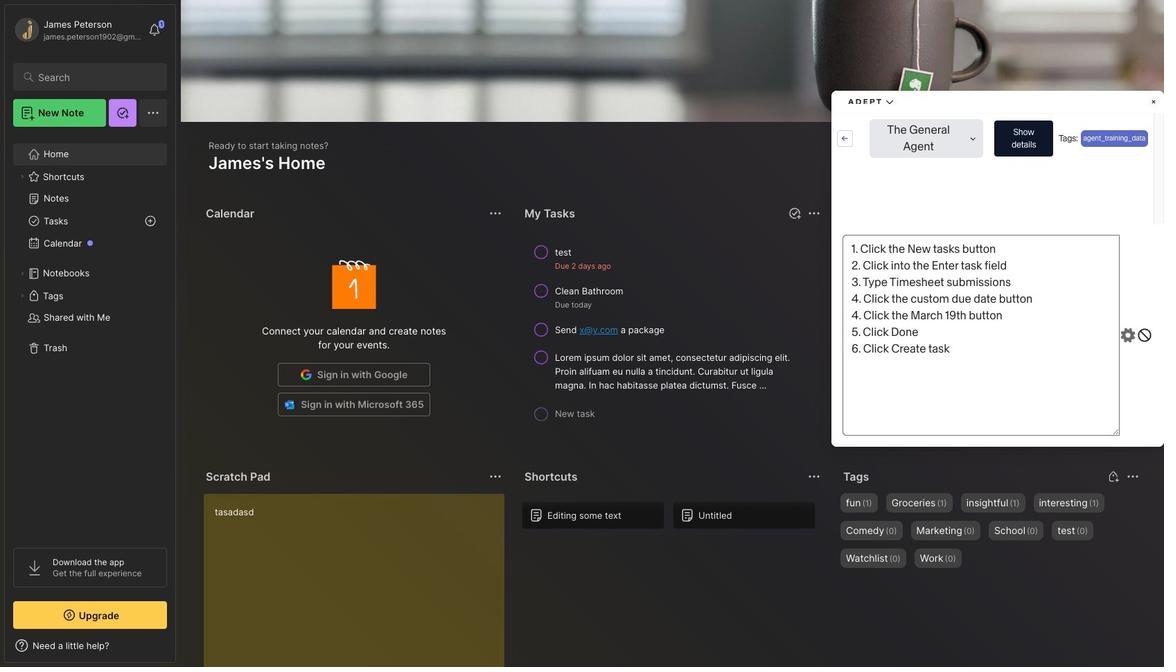 Task type: locate. For each thing, give the bounding box(es) containing it.
tree
[[5, 135, 175, 536]]

0 horizontal spatial more actions image
[[487, 469, 504, 485]]

row group
[[522, 238, 824, 434], [841, 255, 1165, 444], [522, 502, 824, 538]]

1 horizontal spatial more actions image
[[806, 469, 823, 485]]

tab list
[[844, 230, 1138, 247]]

0 vertical spatial more actions image
[[487, 205, 504, 222]]

1 horizontal spatial tab
[[890, 230, 946, 247]]

more actions image
[[487, 205, 504, 222], [806, 469, 823, 485]]

tab
[[844, 230, 884, 247], [890, 230, 946, 247]]

more actions image
[[806, 205, 823, 222], [487, 469, 504, 485], [1125, 469, 1142, 485]]

More actions field
[[486, 204, 505, 223], [805, 204, 824, 223], [486, 467, 505, 487], [805, 467, 824, 487], [1124, 467, 1143, 487]]

Account field
[[13, 16, 141, 44]]

1 horizontal spatial more actions image
[[806, 205, 823, 222]]

0 horizontal spatial more actions image
[[487, 205, 504, 222]]

None search field
[[38, 69, 155, 85]]

WHAT'S NEW field
[[5, 635, 175, 657]]

new task image
[[788, 207, 802, 220]]

0 horizontal spatial tab
[[844, 230, 884, 247]]



Task type: describe. For each thing, give the bounding box(es) containing it.
Start writing… text field
[[215, 494, 504, 668]]

expand tags image
[[18, 292, 26, 300]]

click to collapse image
[[175, 642, 185, 659]]

Search text field
[[38, 71, 155, 84]]

main element
[[0, 0, 180, 668]]

none search field inside main element
[[38, 69, 155, 85]]

expand notebooks image
[[18, 270, 26, 278]]

2 horizontal spatial more actions image
[[1125, 469, 1142, 485]]

tree inside main element
[[5, 135, 175, 536]]

1 vertical spatial more actions image
[[806, 469, 823, 485]]

2 tab from the left
[[890, 230, 946, 247]]

1 tab from the left
[[844, 230, 884, 247]]



Task type: vqa. For each thing, say whether or not it's contained in the screenshot.
Tag actions field
no



